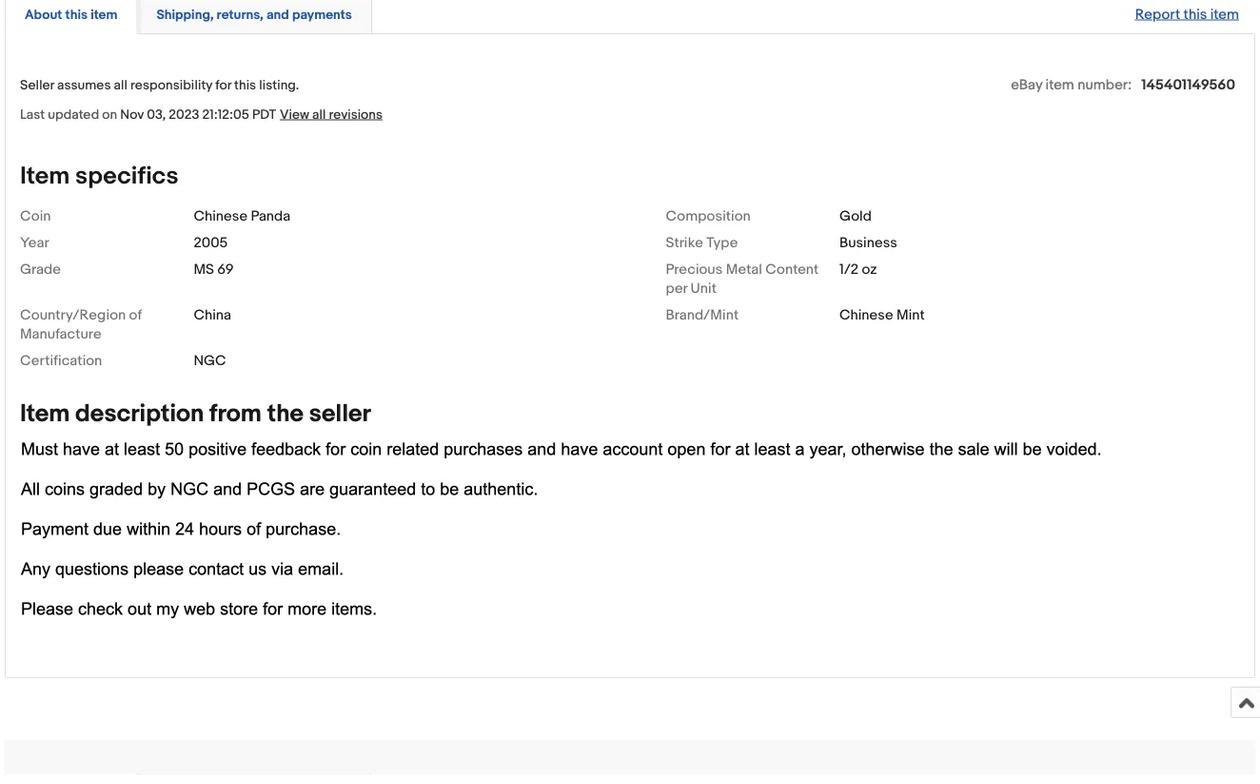 Task type: vqa. For each thing, say whether or not it's contained in the screenshot.
item
yes



Task type: locate. For each thing, give the bounding box(es) containing it.
this right 'for'
[[234, 77, 256, 94]]

coin
[[20, 208, 51, 225]]

chinese mint
[[840, 307, 925, 324]]

2023
[[169, 107, 199, 123]]

per
[[666, 280, 688, 297]]

145401149560
[[1142, 77, 1236, 94]]

item right report
[[1211, 6, 1239, 23]]

0 vertical spatial item
[[20, 162, 70, 191]]

0 horizontal spatial chinese
[[194, 208, 248, 225]]

on
[[102, 107, 117, 123]]

description
[[75, 400, 204, 429]]

69
[[217, 261, 234, 278]]

item
[[1211, 6, 1239, 23], [91, 7, 117, 23], [1046, 77, 1075, 94]]

item right about at left top
[[91, 7, 117, 23]]

item inside report this item link
[[1211, 6, 1239, 23]]

specifics
[[75, 162, 179, 191]]

china
[[194, 307, 231, 324]]

1/2
[[840, 261, 859, 278]]

about this item
[[25, 7, 117, 23]]

2 horizontal spatial this
[[1184, 6, 1207, 23]]

item right ebay
[[1046, 77, 1075, 94]]

all right view
[[312, 107, 326, 123]]

strike
[[666, 235, 703, 252]]

1 horizontal spatial item
[[1046, 77, 1075, 94]]

certification
[[20, 353, 102, 370]]

this right report
[[1184, 6, 1207, 23]]

updated
[[48, 107, 99, 123]]

tab list
[[5, 0, 1256, 35]]

1 vertical spatial all
[[312, 107, 326, 123]]

this
[[1184, 6, 1207, 23], [65, 7, 88, 23], [234, 77, 256, 94]]

seller
[[309, 400, 371, 429]]

seller assumes all responsibility for this listing.
[[20, 77, 299, 94]]

type
[[707, 235, 738, 252]]

report this item
[[1135, 6, 1239, 23]]

year
[[20, 235, 49, 252]]

pdt
[[252, 107, 276, 123]]

for
[[215, 77, 231, 94]]

shipping, returns, and payments button
[[156, 6, 352, 24]]

chinese left the mint
[[840, 307, 893, 324]]

chinese up 2005
[[194, 208, 248, 225]]

item
[[20, 162, 70, 191], [20, 400, 70, 429]]

2 item from the top
[[20, 400, 70, 429]]

all up on
[[114, 77, 128, 94]]

item up coin
[[20, 162, 70, 191]]

item inside 'about this item' button
[[91, 7, 117, 23]]

the
[[267, 400, 304, 429]]

chinese
[[194, 208, 248, 225], [840, 307, 893, 324]]

this inside button
[[65, 7, 88, 23]]

0 horizontal spatial this
[[65, 7, 88, 23]]

0 vertical spatial chinese
[[194, 208, 248, 225]]

of
[[129, 307, 142, 324]]

view
[[280, 107, 309, 123]]

1 vertical spatial item
[[20, 400, 70, 429]]

1 vertical spatial chinese
[[840, 307, 893, 324]]

1 item from the top
[[20, 162, 70, 191]]

last updated on nov 03, 2023 21:12:05 pdt view all revisions
[[20, 107, 383, 123]]

item for item description from the seller
[[20, 400, 70, 429]]

item down certification
[[20, 400, 70, 429]]

03,
[[147, 107, 166, 123]]

2 horizontal spatial item
[[1211, 6, 1239, 23]]

oz
[[862, 261, 877, 278]]

this right about at left top
[[65, 7, 88, 23]]

item description from the seller
[[20, 400, 371, 429]]

item for about this item
[[91, 7, 117, 23]]

payments
[[292, 7, 352, 23]]

all
[[114, 77, 128, 94], [312, 107, 326, 123]]

content
[[766, 261, 819, 278]]

panda
[[251, 208, 291, 225]]

strike type
[[666, 235, 738, 252]]

1 horizontal spatial chinese
[[840, 307, 893, 324]]

0 horizontal spatial all
[[114, 77, 128, 94]]

0 horizontal spatial item
[[91, 7, 117, 23]]



Task type: describe. For each thing, give the bounding box(es) containing it.
item for report this item
[[1211, 6, 1239, 23]]

listing.
[[259, 77, 299, 94]]

report
[[1135, 6, 1181, 23]]

brand/mint
[[666, 307, 739, 324]]

this for report
[[1184, 6, 1207, 23]]

from
[[209, 400, 262, 429]]

this for about
[[65, 7, 88, 23]]

ms
[[194, 261, 214, 278]]

grade
[[20, 261, 61, 278]]

last
[[20, 107, 45, 123]]

manufacture
[[20, 326, 101, 343]]

mint
[[897, 307, 925, 324]]

item specifics
[[20, 162, 179, 191]]

21:12:05
[[202, 107, 249, 123]]

1 horizontal spatial all
[[312, 107, 326, 123]]

about
[[25, 7, 62, 23]]

revisions
[[329, 107, 383, 123]]

2005
[[194, 235, 228, 252]]

item for item specifics
[[20, 162, 70, 191]]

chinese for chinese panda
[[194, 208, 248, 225]]

country/region
[[20, 307, 126, 324]]

about this item button
[[25, 6, 117, 24]]

assumes
[[57, 77, 111, 94]]

nov
[[120, 107, 144, 123]]

metal
[[726, 261, 762, 278]]

1 horizontal spatial this
[[234, 77, 256, 94]]

number:
[[1078, 77, 1132, 94]]

and
[[267, 7, 289, 23]]

precious metal content per unit
[[666, 261, 819, 297]]

report this item link
[[1126, 0, 1249, 33]]

returns,
[[217, 7, 264, 23]]

precious
[[666, 261, 723, 278]]

unit
[[691, 280, 717, 297]]

chinese panda
[[194, 208, 291, 225]]

composition
[[666, 208, 751, 225]]

shipping, returns, and payments
[[156, 7, 352, 23]]

shipping,
[[156, 7, 214, 23]]

business
[[840, 235, 898, 252]]

tab list containing about this item
[[5, 0, 1256, 35]]

1/2 oz
[[840, 261, 877, 278]]

ms 69
[[194, 261, 234, 278]]

seller
[[20, 77, 54, 94]]

chinese for chinese mint
[[840, 307, 893, 324]]

ebay
[[1011, 77, 1043, 94]]

view all revisions link
[[276, 106, 383, 123]]

country/region of manufacture
[[20, 307, 142, 343]]

0 vertical spatial all
[[114, 77, 128, 94]]

ngc
[[194, 353, 226, 370]]

responsibility
[[130, 77, 212, 94]]

ebay item number: 145401149560
[[1011, 77, 1236, 94]]

gold
[[840, 208, 872, 225]]



